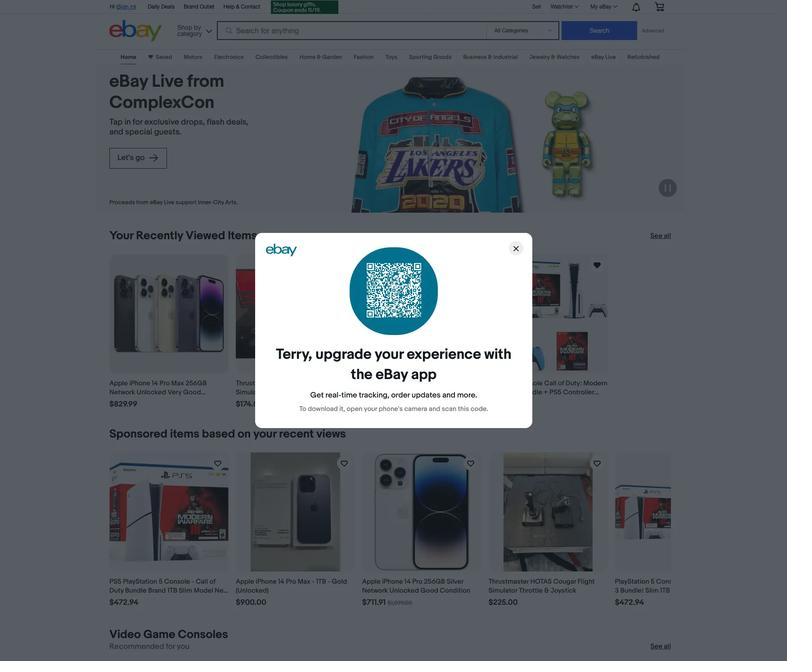 Task type: describe. For each thing, give the bounding box(es) containing it.
phone's
[[379, 405, 403, 414]]

duty
[[109, 587, 124, 595]]

& for industrial
[[488, 54, 492, 61]]

it,
[[339, 405, 345, 414]]

$829.99 text field
[[109, 400, 137, 409]]

playstation inside the playstation 5 console modern warfare 3 bundle! slim 1tb model $472.94
[[615, 578, 649, 586]]

nlr-
[[421, 388, 436, 397]]

iphone for condition
[[129, 379, 150, 388]]

apple for condition
[[109, 379, 128, 388]]

arts.
[[225, 199, 238, 206]]

console for +
[[517, 379, 543, 388]]

silver
[[447, 578, 463, 586]]

apple iphone 14 pro max 256gb network unlocked very good condition
[[109, 379, 207, 406]]

upgrade
[[315, 346, 371, 364]]

terry,
[[276, 346, 312, 364]]

outlet
[[200, 4, 214, 10]]

apple iphone 14 pro 256gb silver network unlocked good condition $711.91 $1,099.00
[[362, 578, 470, 607]]

of inside ps5 playstation 5 console - call of duty bundle brand 1tb slim model new sealed
[[209, 578, 216, 586]]

2 all from the top
[[664, 643, 671, 651]]

very
[[168, 388, 182, 397]]

& for contact
[[236, 4, 239, 10]]

refurbished link
[[627, 54, 660, 61]]

lite
[[435, 379, 446, 388]]

code.
[[470, 405, 488, 414]]

hi
[[110, 4, 115, 10]]

toys link
[[385, 54, 397, 61]]

$711.91
[[362, 598, 386, 607]]

goods
[[433, 54, 452, 61]]

new
[[215, 587, 228, 595]]

5 inside the playstation 5 console modern warfare 3 bundle! slim 1tb model $472.94
[[651, 578, 655, 586]]

2 vertical spatial and
[[429, 405, 440, 414]]

ps5 for ps5 slim console call of duty: modern warfare iii bundle + ps5 controller blue
[[489, 379, 501, 388]]

proceeds from ebay live support inner-city arts.
[[109, 199, 238, 206]]

download
[[308, 405, 338, 414]]

saved
[[156, 54, 172, 61]]

2 vertical spatial live
[[164, 199, 174, 206]]

saved link
[[153, 54, 172, 61]]

this
[[458, 405, 469, 414]]

pro for $900.00
[[286, 578, 296, 586]]

with
[[484, 346, 511, 364]]

sealed
[[109, 596, 131, 604]]

controller inside thrustmaster hotas cougar f16 flight simulator controller throttle & joystick
[[266, 388, 297, 397]]

joystick inside thrustmaster hotas cougar f16 flight simulator controller throttle & joystick
[[236, 397, 262, 406]]

playstation 5 console modern warfare 3 bundle! slim 1tb model $472.94
[[615, 578, 733, 607]]

1tb inside apple iphone 14 pro max - 1tb - gold (unlocked) $900.00
[[316, 578, 326, 586]]

condition inside apple iphone 14 pro 256gb silver network unlocked good condition $711.91 $1,099.00
[[440, 587, 470, 595]]

sponsored items based on your recent views
[[109, 427, 346, 441]]

14 for $711.91
[[404, 578, 411, 586]]

$174.00 text field
[[236, 400, 263, 409]]

console inside ps5 playstation 5 console - call of duty bundle brand 1tb slim model new sealed
[[164, 578, 190, 586]]

terry, upgrade your experience with the ebay app element
[[276, 346, 511, 384]]

for inside the ebay live from complexcon tap in for exclusive drops, flash deals, and special guests.
[[133, 117, 143, 127]]

warfare inside the playstation 5 console modern warfare 3 bundle! slim 1tb model $472.94
[[709, 578, 733, 586]]

(
[[116, 4, 118, 10]]

1 vertical spatial and
[[442, 391, 455, 400]]

advanced link
[[637, 22, 669, 40]]

collectibles
[[255, 54, 288, 61]]

joystick inside 'thrustmaster hotas cougar flight simulator throttle & joystick $225.00'
[[551, 587, 577, 595]]

warfare inside ps5 slim console call of duty: modern warfare iii bundle + ps5 controller blue
[[489, 388, 513, 397]]

ebay live from complexcon link
[[109, 71, 259, 114]]

256gb inside apple iphone 14 pro 256gb silver network unlocked good condition $711.91 $1,099.00
[[424, 578, 445, 586]]

and inside the ebay live from complexcon tap in for exclusive drops, flash deals, and special guests.
[[109, 127, 123, 137]]

cougar for &
[[300, 379, 323, 388]]

industrial
[[494, 54, 518, 61]]

console for $472.94
[[656, 578, 682, 586]]

unlocked for $711.91
[[389, 587, 419, 595]]

$225.00 text field
[[489, 598, 518, 608]]

ebay inside the ebay live from complexcon tap in for exclusive drops, flash deals, and special guests.
[[109, 71, 148, 92]]

sign in link
[[118, 4, 134, 10]]

sell
[[532, 3, 541, 10]]

0 horizontal spatial from
[[136, 199, 149, 206]]

foldable
[[448, 379, 474, 388]]

)
[[134, 4, 136, 10]]

throttle inside 'thrustmaster hotas cougar flight simulator throttle & joystick $225.00'
[[519, 587, 543, 595]]

iii
[[514, 388, 519, 397]]

get real-time tracking, order updates and more. element
[[310, 391, 477, 400]]

deals
[[161, 4, 175, 10]]

sponsored
[[109, 427, 167, 441]]

exclusive
[[144, 117, 179, 127]]

sporting goods
[[409, 54, 452, 61]]

ps5 for ps5 playstation 5 console - call of duty bundle brand 1tb slim model new sealed
[[109, 578, 121, 586]]

& inside 'thrustmaster hotas cougar flight simulator throttle & joystick $225.00'
[[544, 587, 549, 595]]

pro for $711.91
[[412, 578, 423, 586]]

thrustmaster hotas cougar flight simulator throttle & joystick $225.00
[[489, 578, 595, 607]]

recent
[[279, 427, 314, 441]]

camera
[[404, 405, 427, 414]]

slim inside the playstation 5 console modern warfare 3 bundle! slim 1tb model $472.94
[[645, 587, 659, 595]]

video
[[109, 628, 141, 642]]

my ebay link
[[585, 1, 621, 12]]

see all for first see all link from the bottom
[[650, 643, 671, 651]]

watchlist link
[[546, 1, 583, 12]]

pro for condition
[[160, 379, 170, 388]]

get the coupon image
[[271, 0, 338, 14]]

- inside ps5 playstation 5 console - call of duty bundle brand 1tb slim model new sealed
[[192, 578, 194, 586]]

1 vertical spatial ps5
[[550, 388, 562, 397]]

see all for 1st see all link
[[650, 232, 671, 240]]

apple for $900.00
[[236, 578, 254, 586]]

gold
[[332, 578, 347, 586]]

city
[[213, 199, 224, 206]]

the
[[351, 366, 372, 384]]

help & contact
[[223, 4, 260, 10]]

video game consoles link
[[109, 628, 228, 642]]

from inside the ebay live from complexcon tap in for exclusive drops, flash deals, and special guests.
[[187, 71, 224, 92]]

jewelry & watches link
[[530, 54, 580, 61]]

scan
[[442, 405, 456, 414]]

$472.94 inside the playstation 5 console modern warfare 3 bundle! slim 1tb model $472.94
[[615, 598, 644, 607]]

your inside terry, upgrade your experience with the ebay app
[[374, 346, 403, 364]]

256gb inside apple iphone 14 pro max 256gb network unlocked very good condition
[[186, 379, 207, 388]]

jewelry & watches
[[530, 54, 580, 61]]

black
[[453, 388, 470, 397]]

updates
[[411, 391, 440, 400]]

thrustmaster hotas cougar f16 flight simulator controller throttle & joystick
[[236, 379, 353, 406]]

app
[[411, 366, 436, 384]]

more.
[[457, 391, 477, 400]]

1 vertical spatial for
[[166, 642, 175, 651]]

you
[[177, 642, 190, 651]]

hi ( sign in )
[[110, 4, 136, 10]]

model inside the playstation 5 console modern warfare 3 bundle! slim 1tb model $472.94
[[672, 587, 691, 595]]

$1,099.00
[[388, 600, 412, 607]]

slim inside ps5 playstation 5 console - call of duty bundle brand 1tb slim model new sealed
[[179, 587, 192, 595]]

racing
[[396, 379, 417, 388]]

simulator inside thrustmaster hotas cougar f16 flight simulator controller throttle & joystick
[[236, 388, 265, 397]]

ebay live link
[[591, 54, 616, 61]]

to download it, open your phone's camera and scan this code.
[[299, 405, 488, 414]]

simulator inside next level racing f-gt lite foldable simulator cockpit, nlr-s015, black $239.00 $299.00
[[362, 388, 391, 397]]

slim inside ps5 slim console call of duty: modern warfare iii bundle + ps5 controller blue
[[502, 379, 515, 388]]

open
[[346, 405, 362, 414]]

previous price $299.00 text field
[[393, 401, 414, 409]]

help
[[223, 4, 235, 10]]



Task type: locate. For each thing, give the bounding box(es) containing it.
0 vertical spatial call
[[544, 379, 557, 388]]

ps5 inside ps5 playstation 5 console - call of duty bundle brand 1tb slim model new sealed
[[109, 578, 121, 586]]

0 vertical spatial and
[[109, 127, 123, 137]]

daily deals
[[148, 4, 175, 10]]

1 see all link from the top
[[650, 232, 671, 241]]

ps5 up 'blue' at the right of the page
[[489, 379, 501, 388]]

1 horizontal spatial $472.94 text field
[[615, 598, 644, 608]]

apple up $829.99 at the bottom of the page
[[109, 379, 128, 388]]

your
[[374, 346, 403, 364], [364, 405, 377, 414], [253, 427, 276, 441]]

0 vertical spatial thrustmaster
[[236, 379, 276, 388]]

2 see all from the top
[[650, 643, 671, 651]]

0 horizontal spatial joystick
[[236, 397, 262, 406]]

14 inside apple iphone 14 pro max 256gb network unlocked very good condition
[[152, 379, 158, 388]]

2 controller from the left
[[563, 388, 594, 397]]

0 horizontal spatial call
[[196, 578, 208, 586]]

0 vertical spatial joystick
[[236, 397, 262, 406]]

network inside apple iphone 14 pro max 256gb network unlocked very good condition
[[109, 388, 135, 397]]

apple for $711.91
[[362, 578, 381, 586]]

console inside ps5 slim console call of duty: modern warfare iii bundle + ps5 controller blue
[[517, 379, 543, 388]]

condition up sponsored
[[109, 397, 140, 406]]

model inside ps5 playstation 5 console - call of duty bundle brand 1tb slim model new sealed
[[194, 587, 213, 595]]

3 - from the left
[[328, 578, 330, 586]]

jewelry
[[530, 54, 550, 61]]

slim left new
[[179, 587, 192, 595]]

motors
[[184, 54, 202, 61]]

modern inside the playstation 5 console modern warfare 3 bundle! slim 1tb model $472.94
[[684, 578, 708, 586]]

0 horizontal spatial condition
[[109, 397, 140, 406]]

1 vertical spatial of
[[209, 578, 216, 586]]

apple up $711.91
[[362, 578, 381, 586]]

simulator down next
[[362, 388, 391, 397]]

iphone for $900.00
[[256, 578, 277, 586]]

proceeds
[[109, 199, 135, 206]]

playstation
[[123, 578, 157, 586], [615, 578, 649, 586]]

ebay up get real-time tracking, order updates and more. element
[[375, 366, 408, 384]]

0 horizontal spatial 5
[[159, 578, 163, 586]]

slim right bundle!
[[645, 587, 659, 595]]

and up scan
[[442, 391, 455, 400]]

live left refurbished link
[[605, 54, 616, 61]]

your for camera
[[364, 405, 377, 414]]

thrustmaster inside 'thrustmaster hotas cougar flight simulator throttle & joystick $225.00'
[[489, 578, 529, 586]]

0 horizontal spatial warfare
[[489, 388, 513, 397]]

1 vertical spatial in
[[124, 117, 131, 127]]

0 horizontal spatial hotas
[[278, 379, 299, 388]]

max for $900.00
[[298, 578, 310, 586]]

max up very
[[171, 379, 184, 388]]

recommended for you element
[[109, 642, 190, 652]]

and left scan
[[429, 405, 440, 414]]

0 vertical spatial max
[[171, 379, 184, 388]]

unlocked inside apple iphone 14 pro 256gb silver network unlocked good condition $711.91 $1,099.00
[[389, 587, 419, 595]]

0 vertical spatial hotas
[[278, 379, 299, 388]]

cockpit,
[[392, 388, 419, 397]]

1 horizontal spatial pro
[[286, 578, 296, 586]]

home for home
[[121, 54, 136, 61]]

0 vertical spatial throttle
[[299, 388, 322, 397]]

of up new
[[209, 578, 216, 586]]

1 horizontal spatial thrustmaster
[[489, 578, 529, 586]]

1 vertical spatial max
[[298, 578, 310, 586]]

good inside apple iphone 14 pro 256gb silver network unlocked good condition $711.91 $1,099.00
[[420, 587, 438, 595]]

iphone
[[129, 379, 150, 388], [256, 578, 277, 586], [382, 578, 403, 586]]

1 vertical spatial your
[[364, 405, 377, 414]]

modern inside ps5 slim console call of duty: modern warfare iii bundle + ps5 controller blue
[[583, 379, 607, 388]]

hotas inside 'thrustmaster hotas cougar flight simulator throttle & joystick $225.00'
[[530, 578, 552, 586]]

controller left get
[[266, 388, 297, 397]]

14
[[152, 379, 158, 388], [278, 578, 284, 586], [404, 578, 411, 586]]

1 vertical spatial good
[[420, 587, 438, 595]]

brand right the duty
[[148, 587, 166, 595]]

2 horizontal spatial iphone
[[382, 578, 403, 586]]

1 horizontal spatial model
[[672, 587, 691, 595]]

recently
[[136, 229, 183, 243]]

1 horizontal spatial ps5
[[489, 379, 501, 388]]

call
[[544, 379, 557, 388], [196, 578, 208, 586]]

thrustmaster for &
[[236, 379, 276, 388]]

1 horizontal spatial console
[[517, 379, 543, 388]]

1 vertical spatial see
[[650, 643, 662, 651]]

ebay inside terry, upgrade your experience with the ebay app
[[375, 366, 408, 384]]

fashion
[[354, 54, 374, 61]]

your recently viewed items link
[[109, 229, 257, 243]]

$472.94 text field for ps5 playstation 5 console - call of duty bundle brand 1tb slim model new sealed
[[109, 598, 139, 608]]

account navigation
[[105, 0, 671, 15]]

0 vertical spatial your
[[374, 346, 403, 364]]

condition inside apple iphone 14 pro max 256gb network unlocked very good condition
[[109, 397, 140, 406]]

simulator inside 'thrustmaster hotas cougar flight simulator throttle & joystick $225.00'
[[489, 587, 517, 595]]

daily deals link
[[148, 2, 175, 12]]

14 inside apple iphone 14 pro 256gb silver network unlocked good condition $711.91 $1,099.00
[[404, 578, 411, 586]]

go
[[135, 153, 145, 162]]

iphone inside apple iphone 14 pro 256gb silver network unlocked good condition $711.91 $1,099.00
[[382, 578, 403, 586]]

throttle
[[299, 388, 322, 397], [519, 587, 543, 595]]

1 see all from the top
[[650, 232, 671, 240]]

unlocked left very
[[137, 388, 166, 397]]

1 vertical spatial network
[[362, 587, 388, 595]]

order
[[391, 391, 410, 400]]

apple inside apple iphone 14 pro max - 1tb - gold (unlocked) $900.00
[[236, 578, 254, 586]]

5 inside ps5 playstation 5 console - call of duty bundle brand 1tb slim model new sealed
[[159, 578, 163, 586]]

items
[[228, 229, 257, 243]]

see all link
[[650, 232, 671, 241], [650, 643, 671, 652]]

1 model from the left
[[194, 587, 213, 595]]

$472.94 text field down bundle!
[[615, 598, 644, 608]]

1 vertical spatial bundle
[[125, 587, 147, 595]]

condition down silver
[[440, 587, 470, 595]]

0 horizontal spatial apple
[[109, 379, 128, 388]]

fashion link
[[354, 54, 374, 61]]

unlocked for condition
[[137, 388, 166, 397]]

1tb inside ps5 playstation 5 console - call of duty bundle brand 1tb slim model new sealed
[[167, 587, 177, 595]]

slim up iii
[[502, 379, 515, 388]]

1 horizontal spatial slim
[[502, 379, 515, 388]]

apple iphone 14 pro max - 1tb - gold (unlocked) $900.00
[[236, 578, 347, 607]]

hotas for $225.00
[[530, 578, 552, 586]]

in right 'tap'
[[124, 117, 131, 127]]

bundle left +
[[521, 388, 542, 397]]

pro inside apple iphone 14 pro max 256gb network unlocked very good condition
[[160, 379, 170, 388]]

1 vertical spatial see all
[[650, 643, 671, 651]]

None submit
[[562, 21, 637, 40]]

controller down duty:
[[563, 388, 594, 397]]

call inside ps5 playstation 5 console - call of duty bundle brand 1tb slim model new sealed
[[196, 578, 208, 586]]

live for ebay live from complexcon tap in for exclusive drops, flash deals, and special guests.
[[152, 71, 183, 92]]

let's go
[[117, 153, 146, 162]]

f16
[[325, 379, 334, 388]]

1tb right bundle!
[[660, 587, 670, 595]]

0 horizontal spatial of
[[209, 578, 216, 586]]

1 all from the top
[[664, 232, 671, 240]]

0 horizontal spatial unlocked
[[137, 388, 166, 397]]

iphone inside apple iphone 14 pro max 256gb network unlocked very good condition
[[129, 379, 150, 388]]

0 vertical spatial live
[[605, 54, 616, 61]]

see for 1st see all link
[[650, 232, 662, 240]]

hotas inside thrustmaster hotas cougar f16 flight simulator controller throttle & joystick
[[278, 379, 299, 388]]

home & garden link
[[300, 54, 342, 61]]

in inside account navigation
[[130, 4, 134, 10]]

iphone up $829.99 at the bottom of the page
[[129, 379, 150, 388]]

1 vertical spatial joystick
[[551, 587, 577, 595]]

1 vertical spatial modern
[[684, 578, 708, 586]]

ebay inside account navigation
[[599, 4, 612, 10]]

iphone up $1,099.00 in the bottom of the page
[[382, 578, 403, 586]]

bundle inside ps5 slim console call of duty: modern warfare iii bundle + ps5 controller blue
[[521, 388, 542, 397]]

electronics
[[214, 54, 244, 61]]

0 vertical spatial from
[[187, 71, 224, 92]]

2 playstation from the left
[[615, 578, 649, 586]]

1 - from the left
[[192, 578, 194, 586]]

views
[[316, 427, 346, 441]]

ebay right "my"
[[599, 4, 612, 10]]

ps5
[[489, 379, 501, 388], [550, 388, 562, 397], [109, 578, 121, 586]]

your right on
[[253, 427, 276, 441]]

0 vertical spatial see all
[[650, 232, 671, 240]]

bundle
[[521, 388, 542, 397], [125, 587, 147, 595]]

apple inside apple iphone 14 pro max 256gb network unlocked very good condition
[[109, 379, 128, 388]]

1 vertical spatial thrustmaster
[[489, 578, 529, 586]]

$472.94 text field for playstation 5 console modern warfare 3 bundle! slim 1tb model
[[615, 598, 644, 608]]

0 horizontal spatial 1tb
[[167, 587, 177, 595]]

2 see from the top
[[650, 643, 662, 651]]

14 inside apple iphone 14 pro max - 1tb - gold (unlocked) $900.00
[[278, 578, 284, 586]]

playstation up bundle!
[[615, 578, 649, 586]]

$239.00 text field
[[362, 400, 391, 409]]

and down 'tap'
[[109, 127, 123, 137]]

max inside apple iphone 14 pro max 256gb network unlocked very good condition
[[171, 379, 184, 388]]

to
[[299, 405, 306, 414]]

ebay live
[[591, 54, 616, 61]]

1 vertical spatial 256gb
[[424, 578, 445, 586]]

home
[[121, 54, 136, 61], [300, 54, 316, 61]]

and
[[109, 127, 123, 137], [442, 391, 455, 400], [429, 405, 440, 414]]

refurbished
[[627, 54, 660, 61]]

brand left 'outlet'
[[184, 4, 198, 10]]

simulator
[[236, 388, 265, 397], [362, 388, 391, 397], [489, 587, 517, 595]]

sporting
[[409, 54, 432, 61]]

$225.00
[[489, 598, 518, 607]]

1 horizontal spatial throttle
[[519, 587, 543, 595]]

1 5 from the left
[[159, 578, 163, 586]]

for up special
[[133, 117, 143, 127]]

$472.94 text field
[[109, 598, 139, 608], [615, 598, 644, 608]]

unlocked up $1,099.00 in the bottom of the page
[[389, 587, 419, 595]]

based
[[202, 427, 235, 441]]

2 $472.94 from the left
[[615, 598, 644, 607]]

1 horizontal spatial unlocked
[[389, 587, 419, 595]]

inner-
[[198, 199, 213, 206]]

& inside thrustmaster hotas cougar f16 flight simulator controller throttle & joystick
[[324, 388, 329, 397]]

1 horizontal spatial $472.94
[[615, 598, 644, 607]]

14 for condition
[[152, 379, 158, 388]]

0 horizontal spatial throttle
[[299, 388, 322, 397]]

1 horizontal spatial and
[[429, 405, 440, 414]]

2 model from the left
[[672, 587, 691, 595]]

pro inside apple iphone 14 pro max - 1tb - gold (unlocked) $900.00
[[286, 578, 296, 586]]

1tb inside the playstation 5 console modern warfare 3 bundle! slim 1tb model $472.94
[[660, 587, 670, 595]]

1 vertical spatial from
[[136, 199, 149, 206]]

$472.94 down bundle!
[[615, 598, 644, 607]]

blue
[[489, 397, 502, 406]]

1 see from the top
[[650, 232, 662, 240]]

home left saved link
[[121, 54, 136, 61]]

s015,
[[436, 388, 451, 397]]

throttle inside thrustmaster hotas cougar f16 flight simulator controller throttle & joystick
[[299, 388, 322, 397]]

ebay right watches
[[591, 54, 604, 61]]

0 horizontal spatial model
[[194, 587, 213, 595]]

2 horizontal spatial console
[[656, 578, 682, 586]]

1 home from the left
[[121, 54, 136, 61]]

2 horizontal spatial ps5
[[550, 388, 562, 397]]

0 vertical spatial warfare
[[489, 388, 513, 397]]

in right sign
[[130, 4, 134, 10]]

cougar inside 'thrustmaster hotas cougar flight simulator throttle & joystick $225.00'
[[553, 578, 576, 586]]

pro inside apple iphone 14 pro 256gb silver network unlocked good condition $711.91 $1,099.00
[[412, 578, 423, 586]]

sporting goods link
[[409, 54, 452, 61]]

1 horizontal spatial 14
[[278, 578, 284, 586]]

recommended for you
[[109, 642, 190, 651]]

& for garden
[[317, 54, 321, 61]]

0 horizontal spatial good
[[183, 388, 201, 397]]

0 vertical spatial in
[[130, 4, 134, 10]]

network for condition
[[109, 388, 135, 397]]

0 horizontal spatial flight
[[336, 379, 353, 388]]

1 horizontal spatial bundle
[[521, 388, 542, 397]]

1 horizontal spatial of
[[558, 379, 564, 388]]

controller inside ps5 slim console call of duty: modern warfare iii bundle + ps5 controller blue
[[563, 388, 594, 397]]

1 $472.94 text field from the left
[[109, 598, 139, 608]]

let's
[[117, 153, 134, 162]]

2 vertical spatial your
[[253, 427, 276, 441]]

ps5 slim console call of duty: modern warfare iii bundle + ps5 controller blue link
[[489, 254, 608, 409]]

$472.94 text field down the duty
[[109, 598, 139, 608]]

1 vertical spatial cougar
[[553, 578, 576, 586]]

ebay left the support
[[150, 199, 163, 206]]

2 home from the left
[[300, 54, 316, 61]]

max
[[171, 379, 184, 388], [298, 578, 310, 586]]

hotas for &
[[278, 379, 299, 388]]

(unlocked)
[[236, 587, 269, 595]]

your recently viewed items
[[109, 229, 257, 243]]

duty:
[[566, 379, 582, 388]]

iphone up (unlocked)
[[256, 578, 277, 586]]

$900.00
[[236, 598, 266, 607]]

0 horizontal spatial $472.94 text field
[[109, 598, 139, 608]]

network up $829.99 at the bottom of the page
[[109, 388, 135, 397]]

iphone inside apple iphone 14 pro max - 1tb - gold (unlocked) $900.00
[[256, 578, 277, 586]]

business
[[463, 54, 487, 61]]

1 horizontal spatial modern
[[684, 578, 708, 586]]

your for views
[[253, 427, 276, 441]]

1 playstation from the left
[[123, 578, 157, 586]]

ps5 right +
[[550, 388, 562, 397]]

1 horizontal spatial home
[[300, 54, 316, 61]]

& for watches
[[551, 54, 555, 61]]

flight inside thrustmaster hotas cougar f16 flight simulator controller throttle & joystick
[[336, 379, 353, 388]]

special
[[125, 127, 152, 137]]

max inside apple iphone 14 pro max - 1tb - gold (unlocked) $900.00
[[298, 578, 310, 586]]

+
[[544, 388, 548, 397]]

playstation up the duty
[[123, 578, 157, 586]]

live inside the ebay live from complexcon tap in for exclusive drops, flash deals, and special guests.
[[152, 71, 183, 92]]

1 horizontal spatial apple
[[236, 578, 254, 586]]

1 $472.94 from the left
[[109, 598, 139, 607]]

1 horizontal spatial playstation
[[615, 578, 649, 586]]

1 horizontal spatial 1tb
[[316, 578, 326, 586]]

$900.00 text field
[[236, 598, 266, 608]]

next level racing f-gt lite foldable simulator cockpit, nlr-s015, black $239.00 $299.00
[[362, 379, 474, 409]]

from down motors
[[187, 71, 224, 92]]

banner containing sell
[[105, 0, 671, 44]]

cougar inside thrustmaster hotas cougar f16 flight simulator controller throttle & joystick
[[300, 379, 323, 388]]

to download it, open your phone's camera and scan this code. element
[[299, 405, 488, 414]]

your shopping cart image
[[654, 2, 665, 11]]

1 horizontal spatial flight
[[578, 578, 595, 586]]

good inside apple iphone 14 pro max 256gb network unlocked very good condition
[[183, 388, 201, 397]]

0 vertical spatial flight
[[336, 379, 353, 388]]

tracking,
[[359, 391, 389, 400]]

1 vertical spatial warfare
[[709, 578, 733, 586]]

bundle inside ps5 playstation 5 console - call of duty bundle brand 1tb slim model new sealed
[[125, 587, 147, 595]]

1 vertical spatial throttle
[[519, 587, 543, 595]]

1 horizontal spatial simulator
[[362, 388, 391, 397]]

0 horizontal spatial bundle
[[125, 587, 147, 595]]

apple up (unlocked)
[[236, 578, 254, 586]]

0 vertical spatial of
[[558, 379, 564, 388]]

your up level
[[374, 346, 403, 364]]

items
[[170, 427, 199, 441]]

1 vertical spatial flight
[[578, 578, 595, 586]]

home left garden
[[300, 54, 316, 61]]

live left the support
[[164, 199, 174, 206]]

from
[[187, 71, 224, 92], [136, 199, 149, 206]]

thrustmaster up $225.00
[[489, 578, 529, 586]]

iphone for $711.91
[[382, 578, 403, 586]]

network for $711.91
[[362, 587, 388, 595]]

$239.00
[[362, 400, 391, 409]]

0 horizontal spatial -
[[192, 578, 194, 586]]

thrustmaster for $225.00
[[489, 578, 529, 586]]

cougar for $225.00
[[553, 578, 576, 586]]

live down saved
[[152, 71, 183, 92]]

my ebay
[[590, 4, 612, 10]]

1 horizontal spatial for
[[166, 642, 175, 651]]

0 horizontal spatial cougar
[[300, 379, 323, 388]]

2 see all link from the top
[[650, 643, 671, 652]]

video game consoles
[[109, 628, 228, 642]]

in inside the ebay live from complexcon tap in for exclusive drops, flash deals, and special guests.
[[124, 117, 131, 127]]

terry, upgrade your experience with the ebay app dialog
[[0, 0, 787, 662]]

1tb left the gold
[[316, 578, 326, 586]]

network up $711.91
[[362, 587, 388, 595]]

modern
[[583, 379, 607, 388], [684, 578, 708, 586]]

2 $472.94 text field from the left
[[615, 598, 644, 608]]

live
[[605, 54, 616, 61], [152, 71, 183, 92], [164, 199, 174, 206]]

14 for $900.00
[[278, 578, 284, 586]]

0 vertical spatial for
[[133, 117, 143, 127]]

0 vertical spatial all
[[664, 232, 671, 240]]

1 controller from the left
[[266, 388, 297, 397]]

2 - from the left
[[312, 578, 315, 586]]

experience
[[407, 346, 481, 364]]

bundle up sealed
[[125, 587, 147, 595]]

simulator up $174.00 on the left of page
[[236, 388, 265, 397]]

let's go link
[[109, 148, 167, 169]]

get real-time tracking, order updates and more.
[[310, 391, 477, 400]]

2 horizontal spatial slim
[[645, 587, 659, 595]]

0 vertical spatial bundle
[[521, 388, 542, 397]]

collectibles link
[[255, 54, 288, 61]]

apple inside apple iphone 14 pro 256gb silver network unlocked good condition $711.91 $1,099.00
[[362, 578, 381, 586]]

daily
[[148, 4, 160, 10]]

your
[[109, 229, 133, 243]]

2 horizontal spatial and
[[442, 391, 455, 400]]

2 horizontal spatial -
[[328, 578, 330, 586]]

0 horizontal spatial modern
[[583, 379, 607, 388]]

unlocked inside apple iphone 14 pro max 256gb network unlocked very good condition
[[137, 388, 166, 397]]

flight inside 'thrustmaster hotas cougar flight simulator throttle & joystick $225.00'
[[578, 578, 595, 586]]

from right proceeds
[[136, 199, 149, 206]]

playstation inside ps5 playstation 5 console - call of duty bundle brand 1tb slim model new sealed
[[123, 578, 157, 586]]

thrustmaster inside thrustmaster hotas cougar f16 flight simulator controller throttle & joystick
[[236, 379, 276, 388]]

advanced
[[642, 28, 664, 33]]

0 vertical spatial 256gb
[[186, 379, 207, 388]]

$472.94 down the duty
[[109, 598, 139, 607]]

0 horizontal spatial home
[[121, 54, 136, 61]]

ebay up 'tap'
[[109, 71, 148, 92]]

your down 'tracking,'
[[364, 405, 377, 414]]

$711.91 text field
[[362, 598, 386, 608]]

banner
[[105, 0, 671, 44]]

brand inside ps5 playstation 5 console - call of duty bundle brand 1tb slim model new sealed
[[148, 587, 166, 595]]

live for ebay live
[[605, 54, 616, 61]]

network inside apple iphone 14 pro 256gb silver network unlocked good condition $711.91 $1,099.00
[[362, 587, 388, 595]]

for down 'video game consoles'
[[166, 642, 175, 651]]

0 vertical spatial unlocked
[[137, 388, 166, 397]]

simulator up $225.00
[[489, 587, 517, 595]]

home for home & garden
[[300, 54, 316, 61]]

max for condition
[[171, 379, 184, 388]]

consoles
[[178, 628, 228, 642]]

max left the gold
[[298, 578, 310, 586]]

& inside account navigation
[[236, 4, 239, 10]]

brand
[[184, 4, 198, 10], [148, 587, 166, 595]]

of inside ps5 slim console call of duty: modern warfare iii bundle + ps5 controller blue
[[558, 379, 564, 388]]

0 vertical spatial condition
[[109, 397, 140, 406]]

gt
[[425, 379, 434, 388]]

0 horizontal spatial simulator
[[236, 388, 265, 397]]

1tb up video game consoles link
[[167, 587, 177, 595]]

0 horizontal spatial slim
[[179, 587, 192, 595]]

sell link
[[528, 3, 545, 10]]

2 horizontal spatial apple
[[362, 578, 381, 586]]

previous price $1,099.00 text field
[[388, 600, 412, 607]]

2 5 from the left
[[651, 578, 655, 586]]

brand inside account navigation
[[184, 4, 198, 10]]

deals,
[[226, 117, 249, 127]]

brand outlet
[[184, 4, 214, 10]]

support
[[176, 199, 197, 206]]

1 vertical spatial unlocked
[[389, 587, 419, 595]]

see all
[[650, 232, 671, 240], [650, 643, 671, 651]]

thrustmaster up $174.00 on the left of page
[[236, 379, 276, 388]]

model
[[194, 587, 213, 595], [672, 587, 691, 595]]

0 vertical spatial see
[[650, 232, 662, 240]]

0 vertical spatial cougar
[[300, 379, 323, 388]]

see for first see all link from the bottom
[[650, 643, 662, 651]]

ps5 up the duty
[[109, 578, 121, 586]]

0 horizontal spatial 14
[[152, 379, 158, 388]]

0 vertical spatial brand
[[184, 4, 198, 10]]

0 horizontal spatial network
[[109, 388, 135, 397]]

of left duty:
[[558, 379, 564, 388]]

call inside ps5 slim console call of duty: modern warfare iii bundle + ps5 controller blue
[[544, 379, 557, 388]]

0 horizontal spatial controller
[[266, 388, 297, 397]]

console inside the playstation 5 console modern warfare 3 bundle! slim 1tb model $472.94
[[656, 578, 682, 586]]



Task type: vqa. For each thing, say whether or not it's contained in the screenshot.
Thrustmaster HOTAS Cougar Flight Simulator Throttle & Joystick $225.00
yes



